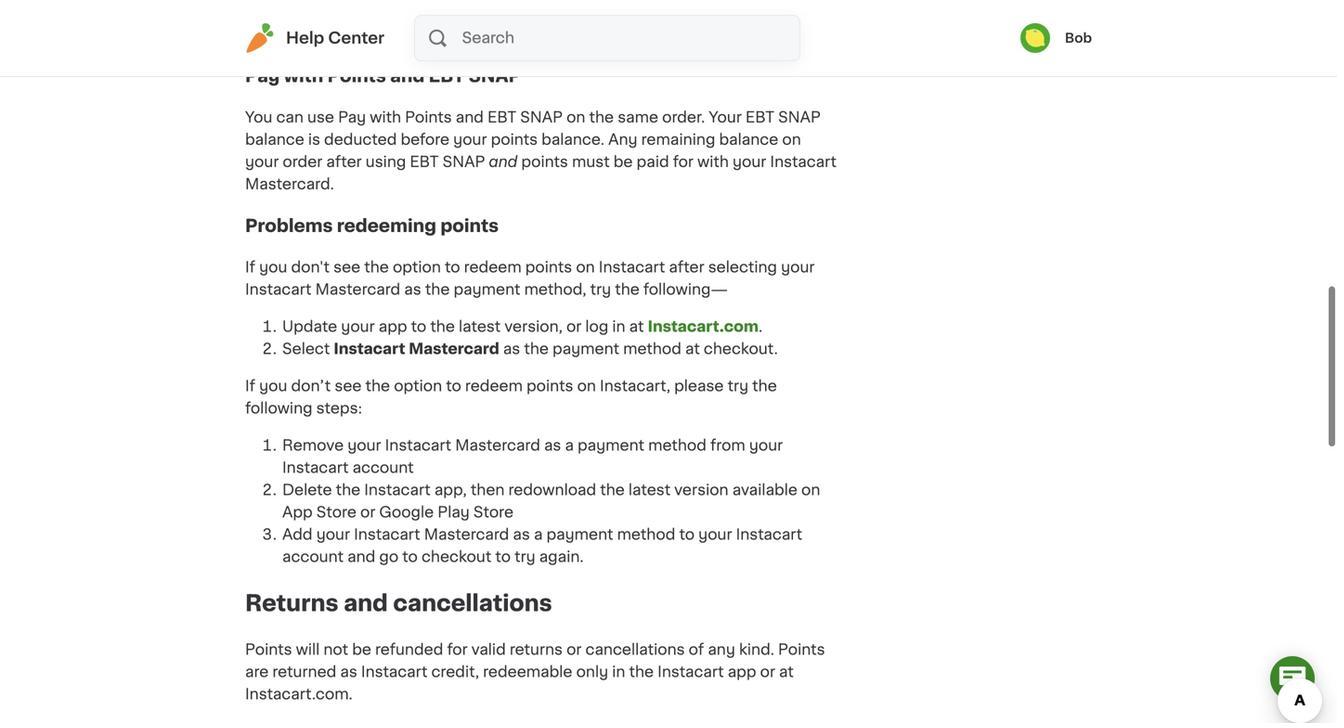 Task type: locate. For each thing, give the bounding box(es) containing it.
1 horizontal spatial cancellations
[[586, 643, 685, 658]]

app down kind.
[[728, 665, 757, 680]]

cancellations
[[393, 593, 553, 615], [586, 643, 685, 658]]

the down checkout.
[[753, 379, 777, 394]]

try up log
[[591, 283, 611, 297]]

1 you from the top
[[259, 260, 287, 275]]

0 horizontal spatial cancellations
[[393, 593, 553, 615]]

and inside remove your instacart mastercard as a payment method from your instacart account delete the instacart app, then redownload the latest version available on app store or google play store add your instacart mastercard as a payment method to your instacart account and go to checkout to try again.
[[348, 550, 376, 565]]

again.
[[540, 550, 584, 565]]

redeem up version,
[[464, 260, 522, 275]]

1 vertical spatial latest
[[629, 483, 671, 498]]

after down the deducted
[[326, 155, 362, 170]]

0 horizontal spatial with
[[284, 67, 324, 84]]

0 vertical spatial try
[[591, 283, 611, 297]]

1 vertical spatial cancellations
[[586, 643, 685, 658]]

can
[[276, 110, 304, 125]]

cancellations up the only
[[586, 643, 685, 658]]

1 vertical spatial be
[[352, 643, 372, 658]]

your right 'from'
[[750, 439, 783, 454]]

try
[[591, 283, 611, 297], [728, 379, 749, 394], [515, 550, 536, 565]]

at
[[630, 320, 644, 335], [686, 342, 700, 357], [780, 665, 794, 680]]

1 horizontal spatial latest
[[629, 483, 671, 498]]

instacart.com link
[[648, 320, 759, 335]]

redeem inside if you don't see the option to redeem points on instacart after selecting your instacart mastercard as the payment method, try the following—
[[464, 260, 522, 275]]

be down "any"
[[614, 155, 633, 170]]

if up following
[[245, 379, 255, 394]]

to
[[337, 27, 352, 42], [445, 260, 460, 275], [411, 320, 427, 335], [446, 379, 462, 394], [680, 528, 695, 543], [403, 550, 418, 565], [496, 550, 511, 565]]

0 horizontal spatial balance
[[245, 133, 305, 147]]

store
[[317, 506, 357, 520], [474, 506, 514, 520]]

points inside points must be paid for with your instacart mastercard.
[[522, 155, 569, 170]]

0 horizontal spatial for
[[447, 643, 468, 658]]

0 vertical spatial account
[[353, 461, 414, 476]]

0 horizontal spatial pay
[[245, 67, 280, 84]]

and left go
[[348, 550, 376, 565]]

with
[[284, 67, 324, 84], [370, 110, 401, 125], [698, 155, 729, 170]]

the right redownload on the bottom left
[[600, 483, 625, 498]]

instacart inside points must be paid for with your instacart mastercard.
[[771, 155, 837, 170]]

points up method,
[[526, 260, 573, 275]]

in inside points will not be refunded for valid returns or cancellations of any kind. points are returned as instacart credit, redeemable only in the instacart app or at instacart.com.
[[612, 665, 626, 680]]

1 vertical spatial in
[[612, 665, 626, 680]]

may
[[407, 5, 440, 20]]

on for instacart
[[576, 260, 595, 275]]

your right review
[[598, 5, 632, 20]]

a
[[565, 439, 574, 454], [534, 528, 543, 543]]

app right update
[[379, 320, 407, 335]]

don't
[[291, 379, 331, 394]]

payment inside if you don't see the option to redeem points on instacart after selecting your instacart mastercard as the payment method, try the following—
[[454, 283, 521, 297]]

method,
[[525, 283, 587, 297]]

you up following
[[259, 379, 287, 394]]

see inside if you don't see the option to redeem points on instacart after selecting your instacart mastercard as the payment method, try the following—
[[334, 260, 361, 275]]

redeeming
[[337, 217, 437, 234]]

mastercard inside update your app to the latest version, or log in at instacart.com . select instacart mastercard as the payment method at checkout.
[[409, 342, 500, 357]]

1 vertical spatial account
[[282, 550, 344, 565]]

instacart inside update your app to the latest version, or log in at instacart.com . select instacart mastercard as the payment method at checkout.
[[334, 342, 405, 357]]

credit,
[[432, 665, 479, 680]]

0 vertical spatial with
[[284, 67, 324, 84]]

1 horizontal spatial store
[[474, 506, 514, 520]]

agreement
[[245, 27, 333, 42]]

option inside if you don't see the option to redeem points on instacart after selecting your instacart mastercard as the payment method, try the following—
[[393, 260, 441, 275]]

and
[[390, 67, 425, 84], [456, 110, 484, 125], [489, 155, 518, 170], [348, 550, 376, 565], [344, 593, 388, 615]]

as up redownload on the bottom left
[[544, 439, 562, 454]]

user avatar image
[[1021, 23, 1051, 53]]

the down redeeming
[[425, 283, 450, 297]]

exclusions
[[325, 5, 404, 20]]

in right log
[[613, 320, 626, 335]]

0 horizontal spatial at
[[630, 320, 644, 335]]

then
[[471, 483, 505, 498]]

program
[[708, 5, 775, 20]]

1 horizontal spatial app
[[728, 665, 757, 680]]

2 balance from the left
[[720, 133, 779, 147]]

mastercard
[[315, 283, 401, 297], [409, 342, 500, 357], [455, 439, 541, 454], [424, 528, 509, 543]]

valid
[[472, 643, 506, 658]]

1 vertical spatial with
[[370, 110, 401, 125]]

if down problems
[[245, 260, 255, 275]]

add
[[282, 528, 313, 543]]

1 vertical spatial at
[[686, 342, 700, 357]]

for inside points will not be refunded for valid returns or cancellations of any kind. points are returned as instacart credit, redeemable only in the instacart app or at instacart.com.
[[447, 643, 468, 658]]

if
[[245, 260, 255, 275], [245, 379, 255, 394]]

store down then
[[474, 506, 514, 520]]

you inside if you don't see the option to redeem points on instacart, please try the following steps:
[[259, 379, 287, 394]]

1 vertical spatial app
[[728, 665, 757, 680]]

problems redeeming points
[[245, 217, 499, 234]]

0 vertical spatial see
[[334, 260, 361, 275]]

you
[[259, 260, 287, 275], [259, 379, 287, 394]]

ebt right 'your'
[[746, 110, 775, 125]]

0 vertical spatial app
[[379, 320, 407, 335]]

is
[[308, 133, 321, 147]]

1 vertical spatial see
[[335, 379, 362, 394]]

store down delete
[[317, 506, 357, 520]]

as for version,
[[503, 342, 521, 357]]

help
[[286, 30, 324, 46]]

as inside if you don't see the option to redeem points on instacart after selecting your instacart mastercard as the payment method, try the following—
[[404, 283, 422, 297]]

points inside you can use pay with points and ebt snap on the same order. your ebt snap balance is deducted before your points balance. any remaining balance on your order after using ebt snap
[[405, 110, 452, 125]]

0 vertical spatial method
[[624, 342, 682, 357]]

payment down instacart,
[[578, 439, 645, 454]]

steps:
[[316, 402, 362, 416]]

pay
[[245, 67, 280, 84], [338, 110, 366, 125]]

your right update
[[341, 320, 375, 335]]

mastercard up if you don't see the option to redeem points on instacart, please try the following steps:
[[409, 342, 500, 357]]

with inside points must be paid for with your instacart mastercard.
[[698, 155, 729, 170]]

selecting
[[709, 260, 778, 275]]

available
[[733, 483, 798, 498]]

payment
[[454, 283, 521, 297], [553, 342, 620, 357], [578, 439, 645, 454], [547, 528, 614, 543]]

1 horizontal spatial be
[[614, 155, 633, 170]]

points.
[[524, 27, 575, 42]]

app,
[[435, 483, 467, 498]]

mastercard up checkout
[[424, 528, 509, 543]]

1 vertical spatial for
[[447, 643, 468, 658]]

if for if you don't see the option to redeem points on instacart after selecting your instacart mastercard as the payment method, try the following—
[[245, 260, 255, 275]]

points up are
[[245, 643, 292, 658]]

1 in from the top
[[613, 320, 626, 335]]

method left 'from'
[[649, 439, 707, 454]]

redeem down update your app to the latest version, or log in at instacart.com . select instacart mastercard as the payment method at checkout.
[[465, 379, 523, 394]]

latest left version
[[629, 483, 671, 498]]

with down remaining
[[698, 155, 729, 170]]

0 vertical spatial at
[[630, 320, 644, 335]]

0 horizontal spatial store
[[317, 506, 357, 520]]

1 store from the left
[[317, 506, 357, 520]]

instacart
[[771, 155, 837, 170], [599, 260, 665, 275], [245, 283, 312, 297], [334, 342, 405, 357], [385, 439, 452, 454], [282, 461, 349, 476], [364, 483, 431, 498], [354, 528, 421, 543], [736, 528, 803, 543], [361, 665, 428, 680], [658, 665, 724, 680]]

points inside if you don't see the option to redeem points on instacart, please try the following steps:
[[527, 379, 574, 394]]

try inside remove your instacart mastercard as a payment method from your instacart account delete the instacart app, then redownload the latest version available on app store or google play store add your instacart mastercard as a payment method to your instacart account and go to checkout to try again.
[[515, 550, 536, 565]]

or left google
[[360, 506, 376, 520]]

latest
[[459, 320, 501, 335], [629, 483, 671, 498]]

option
[[393, 260, 441, 275], [394, 379, 442, 394]]

0 horizontal spatial be
[[352, 643, 372, 658]]

2 horizontal spatial try
[[728, 379, 749, 394]]

1 horizontal spatial pay
[[338, 110, 366, 125]]

payment down log
[[553, 342, 620, 357]]

1 vertical spatial try
[[728, 379, 749, 394]]

app inside update your app to the latest version, or log in at instacart.com . select instacart mastercard as the payment method at checkout.
[[379, 320, 407, 335]]

following
[[245, 402, 313, 416]]

1 vertical spatial option
[[394, 379, 442, 394]]

2 if from the top
[[245, 379, 255, 394]]

1 vertical spatial you
[[259, 379, 287, 394]]

1 horizontal spatial a
[[565, 439, 574, 454]]

see
[[334, 260, 361, 275], [335, 379, 362, 394]]

on inside if you don't see the option to redeem points on instacart, please try the following steps:
[[577, 379, 596, 394]]

account
[[353, 461, 414, 476], [282, 550, 344, 565]]

2 vertical spatial at
[[780, 665, 794, 680]]

in
[[613, 320, 626, 335], [612, 665, 626, 680]]

1 horizontal spatial try
[[591, 283, 611, 297]]

points down update your app to the latest version, or log in at instacart.com . select instacart mastercard as the payment method at checkout.
[[527, 379, 574, 394]]

0 vertical spatial after
[[326, 155, 362, 170]]

0 horizontal spatial account
[[282, 550, 344, 565]]

as down redeeming
[[404, 283, 422, 297]]

1 vertical spatial a
[[534, 528, 543, 543]]

0 vertical spatial for
[[673, 155, 694, 170]]

points up if you don't see the option to redeem points on instacart after selecting your instacart mastercard as the payment method, try the following—
[[441, 217, 499, 234]]

as inside points will not be refunded for valid returns or cancellations of any kind. points are returned as instacart credit, redeemable only in the instacart app or at instacart.com.
[[340, 665, 358, 680]]

order.
[[663, 110, 705, 125]]

option inside if you don't see the option to redeem points on instacart, please try the following steps:
[[394, 379, 442, 394]]

points down balance.
[[522, 155, 569, 170]]

in right the only
[[612, 665, 626, 680]]

the down version,
[[524, 342, 549, 357]]

after up following—
[[669, 260, 705, 275]]

pay with points and ebt snap
[[245, 67, 521, 84]]

1 vertical spatial if
[[245, 379, 255, 394]]

as inside update your app to the latest version, or log in at instacart.com . select instacart mastercard as the payment method at checkout.
[[503, 342, 521, 357]]

1 horizontal spatial after
[[669, 260, 705, 275]]

1 vertical spatial after
[[669, 260, 705, 275]]

as down version,
[[503, 342, 521, 357]]

method inside update your app to the latest version, or log in at instacart.com . select instacart mastercard as the payment method at checkout.
[[624, 342, 682, 357]]

0 vertical spatial redeem
[[464, 260, 522, 275]]

please
[[493, 5, 543, 20]]

method up instacart,
[[624, 342, 682, 357]]

1 vertical spatial method
[[649, 439, 707, 454]]

before
[[401, 133, 450, 147]]

redeem for instacart,
[[465, 379, 523, 394]]

as down not
[[340, 665, 358, 680]]

points
[[328, 67, 386, 84], [405, 110, 452, 125], [245, 643, 292, 658], [779, 643, 826, 658]]

2 horizontal spatial at
[[780, 665, 794, 680]]

for up "credit,"
[[447, 643, 468, 658]]

for
[[673, 155, 694, 170], [447, 643, 468, 658]]

be inside points will not be refunded for valid returns or cancellations of any kind. points are returned as instacart credit, redeemable only in the instacart app or at instacart.com.
[[352, 643, 372, 658]]

remaining
[[642, 133, 716, 147]]

with up the deducted
[[370, 110, 401, 125]]

0 horizontal spatial latest
[[459, 320, 501, 335]]

redeem inside if you don't see the option to redeem points on instacart, please try the following steps:
[[465, 379, 523, 394]]

0 vertical spatial if
[[245, 260, 255, 275]]

your down 'your'
[[733, 155, 767, 170]]

points
[[491, 133, 538, 147], [522, 155, 569, 170], [441, 217, 499, 234], [526, 260, 573, 275], [527, 379, 574, 394]]

app
[[379, 320, 407, 335], [728, 665, 757, 680]]

0 horizontal spatial try
[[515, 550, 536, 565]]

with down help
[[284, 67, 324, 84]]

0 horizontal spatial after
[[326, 155, 362, 170]]

snap
[[469, 67, 521, 84], [521, 110, 563, 125], [779, 110, 821, 125], [443, 155, 485, 170]]

method down version
[[617, 528, 676, 543]]

cancellations inside points will not be refunded for valid returns or cancellations of any kind. points are returned as instacart credit, redeemable only in the instacart app or at instacart.com.
[[586, 643, 685, 658]]

1 horizontal spatial balance
[[720, 133, 779, 147]]

0 horizontal spatial a
[[534, 528, 543, 543]]

paid
[[637, 155, 670, 170]]

points will not be refunded for valid returns or cancellations of any kind. points are returned as instacart credit, redeemable only in the instacart app or at instacart.com.
[[245, 643, 826, 702]]

latest inside update your app to the latest version, or log in at instacart.com . select instacart mastercard as the payment method at checkout.
[[459, 320, 501, 335]]

0 vertical spatial latest
[[459, 320, 501, 335]]

mastercard down don't
[[315, 283, 401, 297]]

points inside you can use pay with points and ebt snap on the same order. your ebt snap balance is deducted before your points balance. any remaining balance on your order after using ebt snap
[[491, 133, 538, 147]]

log
[[586, 320, 609, 335]]

payment up version,
[[454, 283, 521, 297]]

balance down 'your'
[[720, 133, 779, 147]]

1 vertical spatial redeem
[[465, 379, 523, 394]]

pay down instacart image
[[245, 67, 280, 84]]

points inside if you don't see the option to redeem points on instacart after selecting your instacart mastercard as the payment method, try the following—
[[526, 260, 573, 275]]

latest left version,
[[459, 320, 501, 335]]

on inside if you don't see the option to redeem points on instacart after selecting your instacart mastercard as the payment method, try the following—
[[576, 260, 595, 275]]

1 horizontal spatial with
[[370, 110, 401, 125]]

1 horizontal spatial for
[[673, 155, 694, 170]]

points up before
[[405, 110, 452, 125]]

see up steps:
[[335, 379, 362, 394]]

you inside if you don't see the option to redeem points on instacart after selecting your instacart mastercard as the payment method, try the following—
[[259, 260, 287, 275]]

balance
[[245, 133, 305, 147], [720, 133, 779, 147]]

redeem
[[464, 260, 522, 275], [465, 379, 523, 394]]

ebt up points must be paid for with your instacart mastercard.
[[488, 110, 517, 125]]

see right don't
[[334, 260, 361, 275]]

if inside if you don't see the option to redeem points on instacart after selecting your instacart mastercard as the payment method, try the following—
[[245, 260, 255, 275]]

0 vertical spatial pay
[[245, 67, 280, 84]]

try down checkout.
[[728, 379, 749, 394]]

for down remaining
[[673, 155, 694, 170]]

you for don't
[[259, 379, 287, 394]]

following—
[[644, 283, 728, 297]]

on for the
[[567, 110, 586, 125]]

1 vertical spatial pay
[[338, 110, 366, 125]]

2 horizontal spatial with
[[698, 155, 729, 170]]

try left again.
[[515, 550, 536, 565]]

see inside if you don't see the option to redeem points on instacart, please try the following steps:
[[335, 379, 362, 394]]

snap up balance.
[[521, 110, 563, 125]]

0 vertical spatial in
[[613, 320, 626, 335]]

same
[[618, 110, 659, 125]]

be right not
[[352, 643, 372, 658]]

from
[[711, 439, 746, 454]]

0 vertical spatial be
[[614, 155, 633, 170]]

or left log
[[567, 320, 582, 335]]

1 if from the top
[[245, 260, 255, 275]]

0 vertical spatial option
[[393, 260, 441, 275]]

refunded
[[375, 643, 443, 658]]

google
[[379, 506, 434, 520]]

2 in from the top
[[612, 665, 626, 680]]

a up again.
[[534, 528, 543, 543]]

0 horizontal spatial app
[[379, 320, 407, 335]]

your inside points must be paid for with your instacart mastercard.
[[733, 155, 767, 170]]

your right selecting
[[781, 260, 815, 275]]

you left don't
[[259, 260, 287, 275]]

and down "about"
[[456, 110, 484, 125]]

the right the only
[[629, 665, 654, 680]]

2 you from the top
[[259, 379, 287, 394]]

in inside update your app to the latest version, or log in at instacart.com . select instacart mastercard as the payment method at checkout.
[[613, 320, 626, 335]]

apply.
[[444, 5, 489, 20]]

pay up the deducted
[[338, 110, 366, 125]]

1 horizontal spatial at
[[686, 342, 700, 357]]

a up redownload on the bottom left
[[565, 439, 574, 454]]

if inside if you don't see the option to redeem points on instacart, please try the following steps:
[[245, 379, 255, 394]]

2 vertical spatial try
[[515, 550, 536, 565]]

cancellations up 'valid' at the bottom left of page
[[393, 593, 553, 615]]

2 vertical spatial with
[[698, 155, 729, 170]]

account up google
[[353, 461, 414, 476]]

for inside points must be paid for with your instacart mastercard.
[[673, 155, 694, 170]]

the up "any"
[[590, 110, 614, 125]]

ebt down before
[[410, 155, 439, 170]]

or inside remove your instacart mastercard as a payment method from your instacart account delete the instacart app, then redownload the latest version available on app store or google play store add your instacart mastercard as a payment method to your instacart account and go to checkout to try again.
[[360, 506, 376, 520]]

points up points must be paid for with your instacart mastercard.
[[491, 133, 538, 147]]

0 vertical spatial you
[[259, 260, 287, 275]]

balance down can
[[245, 133, 305, 147]]



Task type: vqa. For each thing, say whether or not it's contained in the screenshot.
Bond in Olaplex Bond Maintenance Clarifying Shampoo, No.4c
no



Task type: describe. For each thing, give the bounding box(es) containing it.
2 store from the left
[[474, 506, 514, 520]]

are
[[245, 665, 269, 680]]

any
[[708, 643, 736, 658]]

the right the don't
[[366, 379, 390, 394]]

as for valid
[[340, 665, 358, 680]]

the left following—
[[615, 283, 640, 297]]

returns and cancellations
[[245, 593, 553, 615]]

more
[[397, 27, 436, 42]]

.
[[759, 320, 763, 335]]

don't
[[291, 260, 330, 275]]

center
[[328, 30, 385, 46]]

latest inside remove your instacart mastercard as a payment method from your instacart account delete the instacart app, then redownload the latest version available on app store or google play store add your instacart mastercard as a payment method to your instacart account and go to checkout to try again.
[[629, 483, 671, 498]]

redeem for instacart
[[464, 260, 522, 275]]

the down problems redeeming points
[[364, 260, 389, 275]]

pay inside you can use pay with points and ebt snap on the same order. your ebt snap balance is deducted before your points balance. any remaining balance on your order after using ebt snap
[[338, 110, 366, 125]]

checkout.
[[704, 342, 778, 357]]

your right before
[[454, 133, 487, 147]]

version
[[675, 483, 729, 498]]

see for don't
[[335, 379, 362, 394]]

you
[[245, 110, 273, 125]]

and inside you can use pay with points and ebt snap on the same order. your ebt snap balance is deducted before your points balance. any remaining balance on your order after using ebt snap
[[456, 110, 484, 125]]

you can use pay with points and ebt snap on the same order. your ebt snap balance is deducted before your points balance. any remaining balance on your order after using ebt snap
[[245, 110, 821, 170]]

try inside if you don't see the option to redeem points on instacart, please try the following steps:
[[728, 379, 749, 394]]

option for steps:
[[394, 379, 442, 394]]

remove your instacart mastercard as a payment method from your instacart account delete the instacart app, then redownload the latest version available on app store or google play store add your instacart mastercard as a payment method to your instacart account and go to checkout to try again.
[[282, 439, 821, 565]]

learn
[[356, 27, 393, 42]]

update your app to the latest version, or log in at instacart.com . select instacart mastercard as the payment method at checkout.
[[282, 320, 778, 357]]

and left the must
[[489, 155, 518, 170]]

Search search field
[[460, 16, 800, 60]]

your
[[709, 110, 742, 125]]

0 vertical spatial a
[[565, 439, 574, 454]]

or inside update your app to the latest version, or log in at instacart.com . select instacart mastercard as the payment method at checkout.
[[567, 320, 582, 335]]

bob
[[1066, 32, 1093, 45]]

problems
[[245, 217, 333, 234]]

be inside points must be paid for with your instacart mastercard.
[[614, 155, 633, 170]]

snap down "about"
[[469, 67, 521, 84]]

use
[[308, 110, 334, 125]]

if you don't see the option to redeem points on instacart, please try the following steps:
[[245, 379, 777, 416]]

must
[[572, 155, 610, 170]]

1 balance from the left
[[245, 133, 305, 147]]

to inside update your app to the latest version, or log in at instacart.com . select instacart mastercard as the payment method at checkout.
[[411, 320, 427, 335]]

points down the center at top
[[328, 67, 386, 84]]

payment up again.
[[547, 528, 614, 543]]

mastercard up then
[[455, 439, 541, 454]]

your down steps:
[[348, 439, 381, 454]]

and down go
[[344, 593, 388, 615]]

please
[[675, 379, 724, 394]]

after inside if you don't see the option to redeem points on instacart after selecting your instacart mastercard as the payment method, try the following—
[[669, 260, 705, 275]]

on for instacart,
[[577, 379, 596, 394]]

1 horizontal spatial account
[[353, 461, 414, 476]]

app
[[282, 506, 313, 520]]

at inside points will not be refunded for valid returns or cancellations of any kind. points are returned as instacart credit, redeemable only in the instacart app or at instacart.com.
[[780, 665, 794, 680]]

as for to
[[404, 283, 422, 297]]

try inside if you don't see the option to redeem points on instacart after selecting your instacart mastercard as the payment method, try the following—
[[591, 283, 611, 297]]

additional
[[245, 5, 321, 20]]

not
[[324, 643, 349, 658]]

0 vertical spatial cancellations
[[393, 593, 553, 615]]

any
[[609, 133, 638, 147]]

your down please
[[487, 27, 520, 42]]

the inside points will not be refunded for valid returns or cancellations of any kind. points are returned as instacart credit, redeemable only in the instacart app or at instacart.com.
[[629, 665, 654, 680]]

your inside update your app to the latest version, or log in at instacart.com . select instacart mastercard as the payment method at checkout.
[[341, 320, 375, 335]]

instacart,
[[600, 379, 671, 394]]

review
[[547, 5, 595, 20]]

instacart.com.
[[245, 688, 353, 702]]

ebt down to learn more about your points.
[[429, 67, 465, 84]]

see for don't
[[334, 260, 361, 275]]

on inside remove your instacart mastercard as a payment method from your instacart account delete the instacart app, then redownload the latest version available on app store or google play store add your instacart mastercard as a payment method to your instacart account and go to checkout to try again.
[[802, 483, 821, 498]]

rewards program agreement
[[245, 5, 775, 42]]

mastercard.
[[245, 177, 334, 192]]

remove
[[282, 439, 344, 454]]

your right add
[[317, 528, 350, 543]]

with inside you can use pay with points and ebt snap on the same order. your ebt snap balance is deducted before your points balance. any remaining balance on your order after using ebt snap
[[370, 110, 401, 125]]

snap down before
[[443, 155, 485, 170]]

redeemable
[[483, 665, 573, 680]]

rewards program agreement link
[[245, 5, 775, 42]]

returns
[[245, 593, 339, 615]]

play
[[438, 506, 470, 520]]

or down kind.
[[761, 665, 776, 680]]

after inside you can use pay with points and ebt snap on the same order. your ebt snap balance is deducted before your points balance. any remaining balance on your order after using ebt snap
[[326, 155, 362, 170]]

balance.
[[542, 133, 605, 147]]

kind.
[[739, 643, 775, 658]]

deducted
[[324, 133, 397, 147]]

your inside if you don't see the option to redeem points on instacart after selecting your instacart mastercard as the payment method, try the following—
[[781, 260, 815, 275]]

to learn more about your points.
[[333, 27, 575, 42]]

points right kind.
[[779, 643, 826, 658]]

checkout
[[422, 550, 492, 565]]

rewards
[[636, 5, 704, 20]]

to inside if you don't see the option to redeem points on instacart after selecting your instacart mastercard as the payment method, try the following—
[[445, 260, 460, 275]]

redownload
[[509, 483, 597, 498]]

go
[[379, 550, 399, 565]]

or up the only
[[567, 643, 582, 658]]

points must be paid for with your instacart mastercard.
[[245, 155, 837, 192]]

instacart image
[[245, 23, 275, 53]]

you for don't
[[259, 260, 287, 275]]

delete
[[282, 483, 332, 498]]

update
[[282, 320, 337, 335]]

of
[[689, 643, 704, 658]]

instacart.com
[[648, 320, 759, 335]]

app inside points will not be refunded for valid returns or cancellations of any kind. points are returned as instacart credit, redeemable only in the instacart app or at instacart.com.
[[728, 665, 757, 680]]

select
[[282, 342, 330, 357]]

will
[[296, 643, 320, 658]]

and down more
[[390, 67, 425, 84]]

using
[[366, 155, 406, 170]]

only
[[577, 665, 609, 680]]

version,
[[505, 320, 563, 335]]

about
[[439, 27, 483, 42]]

your up mastercard.
[[245, 155, 279, 170]]

payment inside update your app to the latest version, or log in at instacart.com . select instacart mastercard as the payment method at checkout.
[[553, 342, 620, 357]]

as down redownload on the bottom left
[[513, 528, 530, 543]]

to inside if you don't see the option to redeem points on instacart, please try the following steps:
[[446, 379, 462, 394]]

returns
[[510, 643, 563, 658]]

help center
[[286, 30, 385, 46]]

the right delete
[[336, 483, 361, 498]]

additional exclusions may apply. please review your
[[245, 5, 636, 20]]

bob link
[[1021, 23, 1093, 53]]

2 vertical spatial method
[[617, 528, 676, 543]]

if you don't see the option to redeem points on instacart after selecting your instacart mastercard as the payment method, try the following—
[[245, 260, 815, 297]]

returned
[[273, 665, 337, 680]]

help center link
[[245, 23, 385, 53]]

the inside you can use pay with points and ebt snap on the same order. your ebt snap balance is deducted before your points balance. any remaining balance on your order after using ebt snap
[[590, 110, 614, 125]]

your down version
[[699, 528, 733, 543]]

if for if you don't see the option to redeem points on instacart, please try the following steps:
[[245, 379, 255, 394]]

snap right 'your'
[[779, 110, 821, 125]]

order
[[283, 155, 323, 170]]

the left version,
[[430, 320, 455, 335]]

option for mastercard
[[393, 260, 441, 275]]

mastercard inside if you don't see the option to redeem points on instacart after selecting your instacart mastercard as the payment method, try the following—
[[315, 283, 401, 297]]



